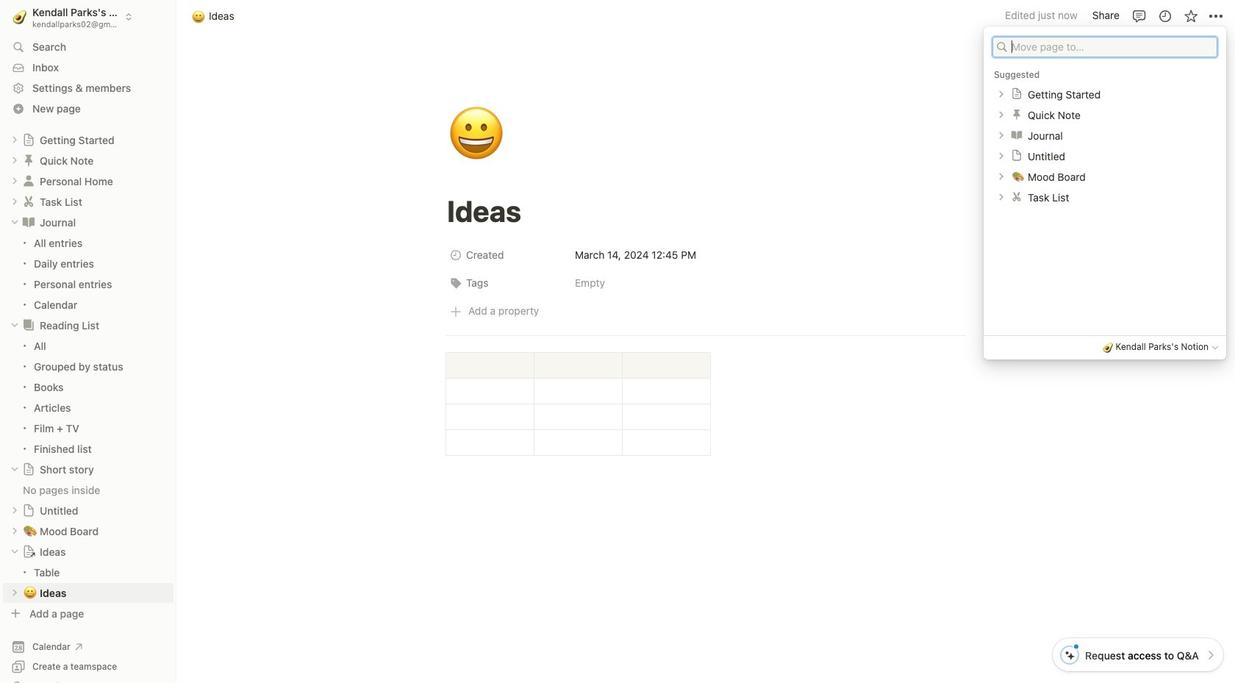 Task type: describe. For each thing, give the bounding box(es) containing it.
2 row from the top
[[446, 271, 966, 299]]

0 vertical spatial 🥑 image
[[13, 8, 27, 26]]

favorite image
[[1184, 8, 1198, 23]]

page properties table
[[446, 243, 966, 299]]

Move page to… text field
[[1012, 39, 1210, 54]]

1 vertical spatial 🥑 image
[[1103, 340, 1113, 354]]

1 row from the top
[[446, 243, 966, 271]]

🎨 image
[[1012, 168, 1024, 183]]

0 vertical spatial 😀 image
[[192, 8, 205, 25]]



Task type: locate. For each thing, give the bounding box(es) containing it.
1 group from the top
[[0, 233, 176, 315]]

row
[[446, 243, 966, 271], [446, 271, 966, 299]]

0 horizontal spatial 😀 image
[[192, 8, 205, 25]]

0 vertical spatial group
[[0, 233, 176, 315]]

updates image
[[1158, 8, 1173, 23]]

0 horizontal spatial 🥑 image
[[13, 8, 27, 26]]

1 horizontal spatial 🥑 image
[[1103, 340, 1113, 354]]

2 group from the top
[[0, 336, 176, 459]]

group
[[0, 233, 176, 315], [0, 336, 176, 459]]

change page icon image
[[21, 215, 36, 230], [21, 318, 36, 333], [22, 463, 35, 476], [22, 545, 35, 558]]

1 vertical spatial group
[[0, 336, 176, 459]]

1 vertical spatial 😀 image
[[448, 97, 505, 172]]

😀 image
[[192, 8, 205, 25], [448, 97, 505, 172]]

🥑 image
[[13, 8, 27, 26], [1103, 340, 1113, 354]]

1 horizontal spatial 😀 image
[[448, 97, 505, 172]]

comments image
[[1132, 8, 1147, 23]]



Task type: vqa. For each thing, say whether or not it's contained in the screenshot.
🥑 Icon
yes



